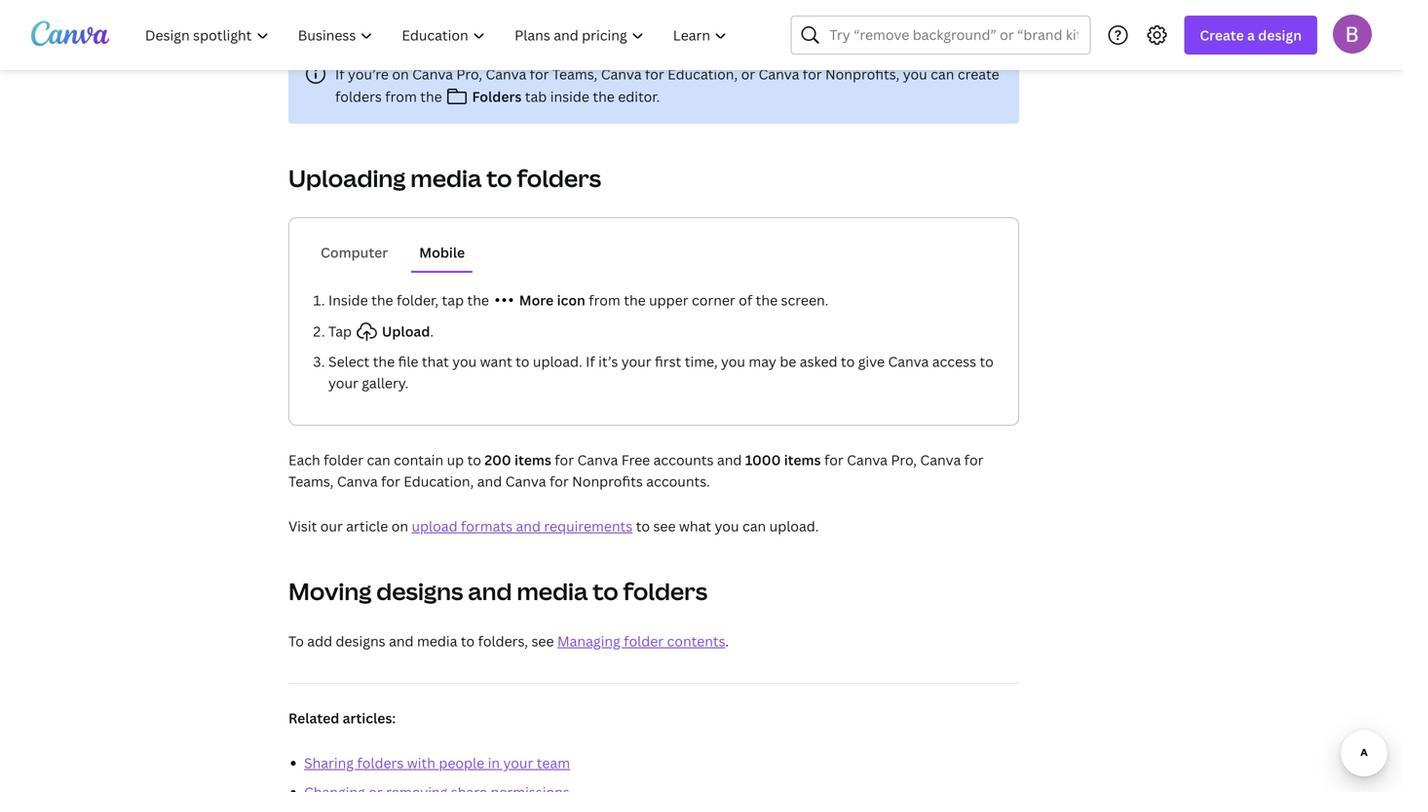 Task type: describe. For each thing, give the bounding box(es) containing it.
inside
[[551, 87, 590, 106]]

upper
[[649, 291, 689, 310]]

contents
[[667, 632, 726, 651]]

contain
[[394, 451, 444, 469]]

want
[[480, 352, 513, 371]]

2 vertical spatial media
[[417, 632, 458, 651]]

you're
[[348, 65, 389, 83]]

sharing
[[304, 754, 354, 773]]

access
[[933, 352, 977, 371]]

teams, inside if you're on canva pro, canva for teams, canva for education, or canva for nonprofits, you can create folders from the
[[553, 65, 598, 83]]

folders tab inside the editor.
[[469, 87, 660, 106]]

asked
[[800, 352, 838, 371]]

it's
[[599, 352, 618, 371]]

inside the folder, tap the
[[329, 291, 493, 310]]

1 vertical spatial see
[[532, 632, 554, 651]]

computer
[[321, 243, 388, 262]]

create a design button
[[1185, 16, 1318, 55]]

2 horizontal spatial your
[[622, 352, 652, 371]]

sharing folders with people in your team link
[[304, 754, 570, 773]]

create
[[958, 65, 1000, 83]]

screen.
[[781, 291, 829, 310]]

file
[[398, 352, 419, 371]]

1 vertical spatial .
[[726, 632, 729, 651]]

to down folders
[[487, 162, 512, 194]]

folders
[[472, 87, 522, 106]]

corner
[[692, 291, 736, 310]]

gallery.
[[362, 374, 409, 392]]

formats
[[461, 517, 513, 536]]

0 horizontal spatial your
[[329, 374, 359, 392]]

each
[[289, 451, 320, 469]]

pro, inside for canva pro, canva for teams, canva for education, and canva for nonprofits accounts.
[[891, 451, 917, 469]]

accounts.
[[647, 472, 710, 491]]

1 vertical spatial media
[[517, 576, 588, 607]]

for canva pro, canva for teams, canva for education, and canva for nonprofits accounts.
[[289, 451, 984, 491]]

to left the what
[[636, 517, 650, 536]]

1 horizontal spatial folder
[[624, 632, 664, 651]]

Try "remove background" or "brand kit" search field
[[830, 17, 1079, 54]]

inside
[[329, 291, 368, 310]]

folders left the with
[[357, 754, 404, 773]]

upload formats and requirements link
[[412, 517, 633, 536]]

editor.
[[618, 87, 660, 106]]

add
[[307, 632, 333, 651]]

requirements
[[544, 517, 633, 536]]

folders,
[[478, 632, 528, 651]]

managing folder contents link
[[558, 632, 726, 651]]

related
[[289, 709, 340, 728]]

2 items from the left
[[784, 451, 821, 469]]

2 vertical spatial your
[[503, 754, 534, 773]]

and inside for canva pro, canva for teams, canva for education, and canva for nonprofits accounts.
[[477, 472, 502, 491]]

up
[[447, 451, 464, 469]]

1 horizontal spatial upload.
[[770, 517, 819, 536]]

visit our article on upload formats and requirements to see what you can upload.
[[289, 517, 819, 536]]

0 vertical spatial designs
[[377, 576, 463, 607]]

with
[[407, 754, 436, 773]]

you inside if you're on canva pro, canva for teams, canva for education, or canva for nonprofits, you can create folders from the
[[903, 65, 928, 83]]

from inside if you're on canva pro, canva for teams, canva for education, or canva for nonprofits, you can create folders from the
[[385, 87, 417, 106]]

related articles:
[[289, 709, 396, 728]]

nonprofits,
[[826, 65, 900, 83]]

if inside if you're on canva pro, canva for teams, canva for education, or canva for nonprofits, you can create folders from the
[[335, 65, 345, 83]]

moving designs and media to folders
[[289, 576, 708, 607]]

may
[[749, 352, 777, 371]]

time,
[[685, 352, 718, 371]]

tap
[[442, 291, 464, 310]]

2 vertical spatial can
[[743, 517, 766, 536]]

select
[[329, 352, 370, 371]]

be
[[780, 352, 797, 371]]

can inside if you're on canva pro, canva for teams, canva for education, or canva for nonprofits, you can create folders from the
[[931, 65, 955, 83]]

people
[[439, 754, 485, 773]]

to left folders,
[[461, 632, 475, 651]]

0 vertical spatial .
[[430, 322, 434, 341]]

1 vertical spatial on
[[392, 517, 409, 536]]

1 vertical spatial designs
[[336, 632, 386, 651]]

of
[[739, 291, 753, 310]]

visit
[[289, 517, 317, 536]]

folders inside if you're on canva pro, canva for teams, canva for education, or canva for nonprofits, you can create folders from the
[[335, 87, 382, 106]]

0 horizontal spatial folder
[[324, 451, 364, 469]]

a
[[1248, 26, 1256, 44]]

mobile button
[[412, 234, 473, 271]]



Task type: locate. For each thing, give the bounding box(es) containing it.
you left may
[[721, 352, 746, 371]]

education,
[[668, 65, 738, 83], [404, 472, 474, 491]]

1 horizontal spatial from
[[589, 291, 621, 310]]

upload
[[382, 322, 430, 341]]

and right formats
[[516, 517, 541, 536]]

1 vertical spatial education,
[[404, 472, 474, 491]]

1 vertical spatial if
[[586, 352, 595, 371]]

see
[[654, 517, 676, 536], [532, 632, 554, 651]]

0 vertical spatial teams,
[[553, 65, 598, 83]]

education, left or on the top of page
[[668, 65, 738, 83]]

managing
[[558, 632, 621, 651]]

0 vertical spatial folder
[[324, 451, 364, 469]]

0 vertical spatial from
[[385, 87, 417, 106]]

.
[[430, 322, 434, 341], [726, 632, 729, 651]]

from down you're
[[385, 87, 417, 106]]

uploading
[[289, 162, 406, 194]]

designs right add
[[336, 632, 386, 651]]

folders down you're
[[335, 87, 382, 106]]

more
[[519, 291, 554, 310]]

you right the what
[[715, 517, 739, 536]]

can right the what
[[743, 517, 766, 536]]

1 vertical spatial your
[[329, 374, 359, 392]]

articles:
[[343, 709, 396, 728]]

upload.
[[533, 352, 583, 371], [770, 517, 819, 536]]

0 horizontal spatial teams,
[[289, 472, 334, 491]]

media left folders,
[[417, 632, 458, 651]]

if left you're
[[335, 65, 345, 83]]

canva inside the select the file that you want to upload. if it's your first time, you may be asked to give canva access to your gallery.
[[889, 352, 929, 371]]

media up managing
[[517, 576, 588, 607]]

0 horizontal spatial if
[[335, 65, 345, 83]]

0 horizontal spatial pro,
[[457, 65, 483, 83]]

can left contain
[[367, 451, 391, 469]]

computer button
[[313, 234, 396, 271]]

the inside the select the file that you want to upload. if it's your first time, you may be asked to give canva access to your gallery.
[[373, 352, 395, 371]]

you
[[903, 65, 928, 83], [453, 352, 477, 371], [721, 352, 746, 371], [715, 517, 739, 536]]

to add designs and media to folders, see managing folder contents .
[[289, 632, 729, 651]]

select the file that you want to upload. if it's your first time, you may be asked to give canva access to your gallery.
[[329, 352, 994, 392]]

folder,
[[397, 291, 439, 310]]

items right 1000
[[784, 451, 821, 469]]

canva
[[412, 65, 453, 83], [486, 65, 527, 83], [601, 65, 642, 83], [759, 65, 800, 83], [889, 352, 929, 371], [578, 451, 618, 469], [847, 451, 888, 469], [921, 451, 961, 469], [337, 472, 378, 491], [506, 472, 546, 491]]

top level navigation element
[[133, 16, 744, 55]]

education, inside if you're on canva pro, canva for teams, canva for education, or canva for nonprofits, you can create folders from the
[[668, 65, 738, 83]]

1 vertical spatial folder
[[624, 632, 664, 651]]

uploading media to folders
[[289, 162, 602, 194]]

0 horizontal spatial can
[[367, 451, 391, 469]]

0 horizontal spatial see
[[532, 632, 554, 651]]

2 horizontal spatial can
[[931, 65, 955, 83]]

to
[[289, 632, 304, 651]]

0 horizontal spatial from
[[385, 87, 417, 106]]

can left create
[[931, 65, 955, 83]]

from right icon
[[589, 291, 621, 310]]

folders up managing folder contents 'link'
[[623, 576, 708, 607]]

1 horizontal spatial your
[[503, 754, 534, 773]]

0 vertical spatial your
[[622, 352, 652, 371]]

create a design
[[1200, 26, 1302, 44]]

to right want
[[516, 352, 530, 371]]

teams, up inside
[[553, 65, 598, 83]]

0 horizontal spatial upload.
[[533, 352, 583, 371]]

article
[[346, 517, 388, 536]]

and right add
[[389, 632, 414, 651]]

or
[[742, 65, 756, 83]]

folders down folders tab inside the editor.
[[517, 162, 602, 194]]

and down 200
[[477, 472, 502, 491]]

create
[[1200, 26, 1245, 44]]

200
[[485, 451, 511, 469]]

and
[[717, 451, 742, 469], [477, 472, 502, 491], [516, 517, 541, 536], [468, 576, 512, 607], [389, 632, 414, 651]]

tab
[[525, 87, 547, 106]]

upload .
[[382, 322, 434, 341]]

can
[[931, 65, 955, 83], [367, 451, 391, 469], [743, 517, 766, 536]]

design
[[1259, 26, 1302, 44]]

moving
[[289, 576, 372, 607]]

1 items from the left
[[515, 451, 552, 469]]

you right 'nonprofits,'
[[903, 65, 928, 83]]

upload. inside the select the file that you want to upload. if it's your first time, you may be asked to give canva access to your gallery.
[[533, 352, 583, 371]]

education, inside for canva pro, canva for teams, canva for education, and canva for nonprofits accounts.
[[404, 472, 474, 491]]

on inside if you're on canva pro, canva for teams, canva for education, or canva for nonprofits, you can create folders from the
[[392, 65, 409, 83]]

to right up
[[468, 451, 481, 469]]

if
[[335, 65, 345, 83], [586, 352, 595, 371]]

1 vertical spatial teams,
[[289, 472, 334, 491]]

1 horizontal spatial education,
[[668, 65, 738, 83]]

0 vertical spatial on
[[392, 65, 409, 83]]

1 horizontal spatial pro,
[[891, 451, 917, 469]]

you right that
[[453, 352, 477, 371]]

1000
[[746, 451, 781, 469]]

upload
[[412, 517, 458, 536]]

that
[[422, 352, 449, 371]]

in
[[488, 754, 500, 773]]

designs down the upload
[[377, 576, 463, 607]]

the
[[420, 87, 442, 106], [593, 87, 615, 106], [371, 291, 393, 310], [467, 291, 489, 310], [624, 291, 646, 310], [756, 291, 778, 310], [373, 352, 395, 371]]

tap
[[329, 322, 355, 341]]

on right article
[[392, 517, 409, 536]]

1 horizontal spatial if
[[586, 352, 595, 371]]

designs
[[377, 576, 463, 607], [336, 632, 386, 651]]

more icon from the upper corner of the screen.
[[516, 291, 829, 310]]

sharing folders with people in your team
[[304, 754, 570, 773]]

if inside the select the file that you want to upload. if it's your first time, you may be asked to give canva access to your gallery.
[[586, 352, 595, 371]]

our
[[320, 517, 343, 536]]

0 vertical spatial media
[[411, 162, 482, 194]]

education, down up
[[404, 472, 474, 491]]

for
[[530, 65, 549, 83], [645, 65, 665, 83], [803, 65, 822, 83], [555, 451, 574, 469], [825, 451, 844, 469], [965, 451, 984, 469], [381, 472, 401, 491], [550, 472, 569, 491]]

teams, down each
[[289, 472, 334, 491]]

0 horizontal spatial education,
[[404, 472, 474, 491]]

0 vertical spatial can
[[931, 65, 955, 83]]

1 horizontal spatial see
[[654, 517, 676, 536]]

accounts
[[654, 451, 714, 469]]

nonprofits
[[572, 472, 643, 491]]

media up mobile at the left top of page
[[411, 162, 482, 194]]

0 vertical spatial see
[[654, 517, 676, 536]]

1 vertical spatial upload.
[[770, 517, 819, 536]]

your down select at the left top
[[329, 374, 359, 392]]

first
[[655, 352, 682, 371]]

to left give
[[841, 352, 855, 371]]

1 horizontal spatial can
[[743, 517, 766, 536]]

0 horizontal spatial items
[[515, 451, 552, 469]]

each folder can contain up to 200 items for canva free accounts and 1000 items
[[289, 451, 821, 469]]

your right in
[[503, 754, 534, 773]]

0 vertical spatial education,
[[668, 65, 738, 83]]

see left the what
[[654, 517, 676, 536]]

media
[[411, 162, 482, 194], [517, 576, 588, 607], [417, 632, 458, 651]]

from
[[385, 87, 417, 106], [589, 291, 621, 310]]

to
[[487, 162, 512, 194], [516, 352, 530, 371], [841, 352, 855, 371], [980, 352, 994, 371], [468, 451, 481, 469], [636, 517, 650, 536], [593, 576, 619, 607], [461, 632, 475, 651]]

1 vertical spatial from
[[589, 291, 621, 310]]

team
[[537, 754, 570, 773]]

what
[[679, 517, 712, 536]]

and left 1000
[[717, 451, 742, 469]]

mobile
[[419, 243, 465, 262]]

folders
[[335, 87, 382, 106], [517, 162, 602, 194], [623, 576, 708, 607], [357, 754, 404, 773]]

0 horizontal spatial .
[[430, 322, 434, 341]]

if left it's
[[586, 352, 595, 371]]

the inside if you're on canva pro, canva for teams, canva for education, or canva for nonprofits, you can create folders from the
[[420, 87, 442, 106]]

0 vertical spatial pro,
[[457, 65, 483, 83]]

items
[[515, 451, 552, 469], [784, 451, 821, 469]]

and up folders,
[[468, 576, 512, 607]]

to up managing
[[593, 576, 619, 607]]

bob builder image
[[1334, 14, 1373, 53]]

1 horizontal spatial items
[[784, 451, 821, 469]]

folder left the "contents"
[[624, 632, 664, 651]]

teams, inside for canva pro, canva for teams, canva for education, and canva for nonprofits accounts.
[[289, 472, 334, 491]]

free
[[622, 451, 650, 469]]

0 vertical spatial if
[[335, 65, 345, 83]]

1 vertical spatial pro,
[[891, 451, 917, 469]]

on
[[392, 65, 409, 83], [392, 517, 409, 536]]

folder
[[324, 451, 364, 469], [624, 632, 664, 651]]

upload. down 1000
[[770, 517, 819, 536]]

on right you're
[[392, 65, 409, 83]]

if you're on canva pro, canva for teams, canva for education, or canva for nonprofits, you can create folders from the
[[335, 65, 1000, 106]]

see right folders,
[[532, 632, 554, 651]]

your right it's
[[622, 352, 652, 371]]

teams,
[[553, 65, 598, 83], [289, 472, 334, 491]]

1 vertical spatial can
[[367, 451, 391, 469]]

items right 200
[[515, 451, 552, 469]]

give
[[859, 352, 885, 371]]

to right access
[[980, 352, 994, 371]]

pro,
[[457, 65, 483, 83], [891, 451, 917, 469]]

upload. left it's
[[533, 352, 583, 371]]

0 vertical spatial upload.
[[533, 352, 583, 371]]

icon
[[557, 291, 586, 310]]

pro, inside if you're on canva pro, canva for teams, canva for education, or canva for nonprofits, you can create folders from the
[[457, 65, 483, 83]]

folder right each
[[324, 451, 364, 469]]

1 horizontal spatial .
[[726, 632, 729, 651]]

1 horizontal spatial teams,
[[553, 65, 598, 83]]



Task type: vqa. For each thing, say whether or not it's contained in the screenshot.
Canva Assistant 'icon'
no



